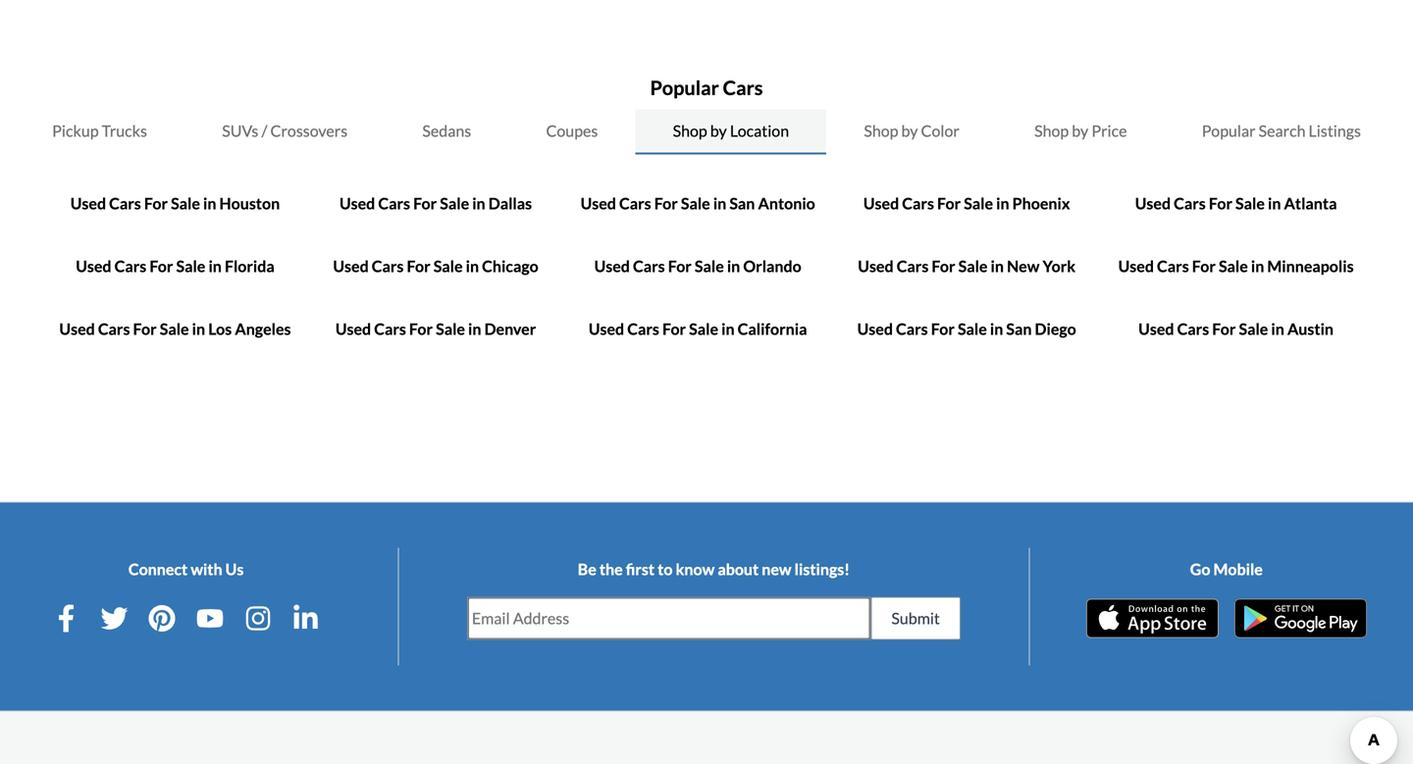 Task type: vqa. For each thing, say whether or not it's contained in the screenshot.
Prices,'s Forbes.com
no



Task type: describe. For each thing, give the bounding box(es) containing it.
in for used cars for sale in chicago
[[466, 257, 479, 276]]

used cars for sale in new york link
[[858, 257, 1076, 276]]

used for used cars for sale in new york
[[858, 257, 894, 276]]

used cars for sale in orlando link
[[594, 257, 802, 276]]

sale for used cars for sale in denver
[[436, 319, 465, 339]]

used cars for sale in florida
[[76, 257, 275, 276]]

used cars for sale in phoenix
[[864, 194, 1070, 213]]

listings!
[[795, 560, 850, 579]]

used for used cars for sale in san diego
[[858, 319, 893, 339]]

sale for used cars for sale in atlanta
[[1236, 194, 1265, 213]]

used for used cars for sale in california
[[589, 319, 624, 339]]

for for used cars for sale in san diego
[[931, 319, 955, 339]]

Email Address email field
[[468, 598, 870, 640]]

minneapolis
[[1268, 257, 1354, 276]]

for for used cars for sale in phoenix
[[937, 194, 961, 213]]

listings
[[1309, 121, 1361, 140]]

used for used cars for sale in minneapolis
[[1119, 257, 1154, 276]]

used cars for sale in california link
[[589, 319, 807, 339]]

for for used cars for sale in orlando
[[668, 257, 692, 276]]

for for used cars for sale in florida
[[150, 257, 173, 276]]

cars for used cars for sale in florida
[[114, 257, 146, 276]]

used cars for sale in chicago
[[333, 257, 539, 276]]

/
[[262, 121, 267, 140]]

trucks
[[102, 121, 147, 140]]

used cars for sale in denver link
[[336, 319, 536, 339]]

about
[[718, 560, 759, 579]]

sale for used cars for sale in orlando
[[695, 257, 724, 276]]

coupes
[[546, 121, 598, 140]]

in for used cars for sale in florida
[[209, 257, 222, 276]]

for for used cars for sale in houston
[[144, 194, 168, 213]]

price
[[1092, 121, 1127, 140]]

in for used cars for sale in austin
[[1272, 319, 1285, 339]]

the
[[600, 560, 623, 579]]

crossovers
[[270, 121, 348, 140]]

phoenix
[[1013, 194, 1070, 213]]

color
[[921, 121, 960, 140]]

used cars for sale in atlanta
[[1136, 194, 1337, 213]]

us
[[225, 560, 244, 579]]

shop for shop by price
[[1035, 121, 1069, 140]]

for for used cars for sale in california
[[663, 319, 686, 339]]

used cars for sale in california
[[589, 319, 807, 339]]

for for used cars for sale in minneapolis
[[1192, 257, 1216, 276]]

used cars for sale in new york
[[858, 257, 1076, 276]]

in for used cars for sale in phoenix
[[997, 194, 1010, 213]]

houston
[[219, 194, 280, 213]]

cars for used cars for sale in houston
[[109, 194, 141, 213]]

used for used cars for sale in san antonio
[[581, 194, 616, 213]]

used cars for sale in atlanta link
[[1136, 194, 1337, 213]]

used cars for sale in houston
[[70, 194, 280, 213]]

connect with us
[[128, 560, 244, 579]]

in for used cars for sale in houston
[[203, 194, 216, 213]]

atlanta
[[1284, 194, 1337, 213]]

diego
[[1035, 319, 1077, 339]]

california
[[738, 319, 807, 339]]

cars for used cars for sale in dallas
[[378, 194, 410, 213]]

twitter image
[[101, 605, 128, 633]]

used cars for sale in dallas link
[[340, 194, 532, 213]]

angeles
[[235, 319, 291, 339]]

shop by price
[[1035, 121, 1127, 140]]

sale for used cars for sale in houston
[[171, 194, 200, 213]]

used cars for sale in minneapolis link
[[1119, 257, 1354, 276]]

for for used cars for sale in atlanta
[[1209, 194, 1233, 213]]

used for used cars for sale in florida
[[76, 257, 111, 276]]

in for used cars for sale in orlando
[[727, 257, 740, 276]]

antonio
[[758, 194, 815, 213]]

sale for used cars for sale in florida
[[176, 257, 206, 276]]

mobile
[[1214, 560, 1263, 579]]

used cars for sale in florida link
[[76, 257, 275, 276]]

cars for used cars for sale in orlando
[[633, 257, 665, 276]]

be the first to know about new listings!
[[578, 560, 850, 579]]

sale for used cars for sale in chicago
[[434, 257, 463, 276]]

for for used cars for sale in dallas
[[413, 194, 437, 213]]

used cars for sale in austin
[[1139, 319, 1334, 339]]

used for used cars for sale in austin
[[1139, 319, 1175, 339]]

shop for shop by color
[[864, 121, 899, 140]]

linkedin image
[[292, 605, 320, 633]]

used for used cars for sale in los angeles
[[59, 319, 95, 339]]

sale for used cars for sale in san antonio
[[681, 194, 710, 213]]

know
[[676, 560, 715, 579]]

sale for used cars for sale in san diego
[[958, 319, 987, 339]]

by for location
[[711, 121, 727, 140]]

in for used cars for sale in california
[[722, 319, 735, 339]]

cars for used cars for sale in san antonio
[[619, 194, 651, 213]]

used cars for sale in san antonio link
[[581, 194, 815, 213]]

for for used cars for sale in denver
[[409, 319, 433, 339]]

by for color
[[902, 121, 918, 140]]

be
[[578, 560, 597, 579]]

in for used cars for sale in san diego
[[990, 319, 1004, 339]]

submit
[[892, 609, 940, 628]]

in for used cars for sale in los angeles
[[192, 319, 205, 339]]

cars for used cars for sale in california
[[628, 319, 660, 339]]

cars for used cars for sale in atlanta
[[1174, 194, 1206, 213]]

denver
[[485, 319, 536, 339]]

cars for used cars for sale in phoenix
[[902, 194, 934, 213]]

sale for used cars for sale in minneapolis
[[1219, 257, 1248, 276]]

used for used cars for sale in atlanta
[[1136, 194, 1171, 213]]



Task type: locate. For each thing, give the bounding box(es) containing it.
in left atlanta
[[1268, 194, 1281, 213]]

1 horizontal spatial by
[[902, 121, 918, 140]]

get it on google play image
[[1235, 599, 1367, 639]]

1 vertical spatial san
[[1007, 319, 1032, 339]]

sale for used cars for sale in california
[[689, 319, 719, 339]]

used for used cars for sale in dallas
[[340, 194, 375, 213]]

dallas
[[489, 194, 532, 213]]

for for used cars for sale in los angeles
[[133, 319, 157, 339]]

popular up shop by location
[[650, 76, 719, 100]]

cars down used cars for sale in chicago
[[374, 319, 406, 339]]

new
[[1007, 257, 1040, 276]]

used for used cars for sale in chicago
[[333, 257, 369, 276]]

in left orlando
[[727, 257, 740, 276]]

sedans
[[423, 121, 471, 140]]

used cars for sale in houston link
[[70, 194, 280, 213]]

cars for popular cars
[[723, 76, 763, 100]]

used cars for sale in denver
[[336, 319, 536, 339]]

go mobile
[[1190, 560, 1263, 579]]

popular search listings
[[1202, 121, 1361, 140]]

sale left denver
[[436, 319, 465, 339]]

for for used cars for sale in chicago
[[407, 257, 431, 276]]

by
[[711, 121, 727, 140], [902, 121, 918, 140], [1072, 121, 1089, 140]]

for up used cars for sale in denver
[[407, 257, 431, 276]]

for up used cars for sale in florida at the top left of the page
[[144, 194, 168, 213]]

sale up used cars for sale in florida at the top left of the page
[[171, 194, 200, 213]]

popular for popular cars
[[650, 76, 719, 100]]

shop for shop by location
[[673, 121, 707, 140]]

in for used cars for sale in dallas
[[472, 194, 486, 213]]

in left new
[[991, 257, 1004, 276]]

for down the used cars for sale in phoenix
[[932, 257, 956, 276]]

2 shop from the left
[[864, 121, 899, 140]]

for up used cars for sale in chicago link
[[413, 194, 437, 213]]

sale left new
[[959, 257, 988, 276]]

pickup
[[52, 121, 99, 140]]

sale left atlanta
[[1236, 194, 1265, 213]]

facebook image
[[53, 605, 80, 633]]

popular
[[650, 76, 719, 100], [1202, 121, 1256, 140]]

3 shop from the left
[[1035, 121, 1069, 140]]

used cars for sale in los angeles link
[[59, 319, 291, 339]]

for
[[144, 194, 168, 213], [413, 194, 437, 213], [654, 194, 678, 213], [937, 194, 961, 213], [1209, 194, 1233, 213], [150, 257, 173, 276], [407, 257, 431, 276], [668, 257, 692, 276], [932, 257, 956, 276], [1192, 257, 1216, 276], [133, 319, 157, 339], [409, 319, 433, 339], [663, 319, 686, 339], [931, 319, 955, 339], [1213, 319, 1236, 339]]

for down used cars for sale in san antonio link
[[668, 257, 692, 276]]

cars for used cars for sale in chicago
[[372, 257, 404, 276]]

0 horizontal spatial san
[[730, 194, 755, 213]]

in left diego
[[990, 319, 1004, 339]]

san
[[730, 194, 755, 213], [1007, 319, 1032, 339]]

cars for used cars for sale in san diego
[[896, 319, 928, 339]]

submit button
[[871, 597, 961, 640]]

in left "austin"
[[1272, 319, 1285, 339]]

popular cars
[[650, 76, 763, 100]]

york
[[1043, 257, 1076, 276]]

1 horizontal spatial popular
[[1202, 121, 1256, 140]]

2 horizontal spatial by
[[1072, 121, 1089, 140]]

shop left color
[[864, 121, 899, 140]]

cars up shop by location
[[723, 76, 763, 100]]

for down used cars for sale in orlando
[[663, 319, 686, 339]]

in left phoenix on the top right of the page
[[997, 194, 1010, 213]]

sale for used cars for sale in new york
[[959, 257, 988, 276]]

san for diego
[[1007, 319, 1032, 339]]

1 vertical spatial popular
[[1202, 121, 1256, 140]]

to
[[658, 560, 673, 579]]

used cars for sale in orlando
[[594, 257, 802, 276]]

with
[[191, 560, 222, 579]]

first
[[626, 560, 655, 579]]

sale left phoenix on the top right of the page
[[964, 194, 993, 213]]

in left denver
[[468, 319, 481, 339]]

san for antonio
[[730, 194, 755, 213]]

florida
[[225, 257, 275, 276]]

used for used cars for sale in denver
[[336, 319, 371, 339]]

1 horizontal spatial shop
[[864, 121, 899, 140]]

0 vertical spatial popular
[[650, 76, 719, 100]]

youtube image
[[196, 605, 224, 633]]

used cars for sale in san diego link
[[858, 319, 1077, 339]]

0 horizontal spatial popular
[[650, 76, 719, 100]]

1 by from the left
[[711, 121, 727, 140]]

in for used cars for sale in new york
[[991, 257, 1004, 276]]

sale for used cars for sale in los angeles
[[160, 319, 189, 339]]

used cars for sale in austin link
[[1139, 319, 1334, 339]]

sale down "used cars for sale in new york" link
[[958, 319, 987, 339]]

cars for used cars for sale in new york
[[897, 257, 929, 276]]

in left chicago
[[466, 257, 479, 276]]

1 shop from the left
[[673, 121, 707, 140]]

cars down used cars for sale in new york
[[896, 319, 928, 339]]

used cars for sale in san antonio
[[581, 194, 815, 213]]

cars up used cars for sale in denver
[[372, 257, 404, 276]]

sale left florida
[[176, 257, 206, 276]]

chicago
[[482, 257, 539, 276]]

for up 'used cars for sale in minneapolis'
[[1209, 194, 1233, 213]]

used
[[70, 194, 106, 213], [340, 194, 375, 213], [581, 194, 616, 213], [864, 194, 899, 213], [1136, 194, 1171, 213], [76, 257, 111, 276], [333, 257, 369, 276], [594, 257, 630, 276], [858, 257, 894, 276], [1119, 257, 1154, 276], [59, 319, 95, 339], [336, 319, 371, 339], [589, 319, 624, 339], [858, 319, 893, 339], [1139, 319, 1175, 339]]

0 horizontal spatial shop
[[673, 121, 707, 140]]

3 by from the left
[[1072, 121, 1089, 140]]

cars down used cars for sale in minneapolis link
[[1178, 319, 1210, 339]]

austin
[[1288, 319, 1334, 339]]

0 horizontal spatial by
[[711, 121, 727, 140]]

sale down used cars for sale in orlando link
[[689, 319, 719, 339]]

shop down popular cars
[[673, 121, 707, 140]]

cars down "shop by color"
[[902, 194, 934, 213]]

new
[[762, 560, 792, 579]]

used cars for sale in los angeles
[[59, 319, 291, 339]]

san left diego
[[1007, 319, 1032, 339]]

cars up used cars for sale in orlando link
[[619, 194, 651, 213]]

for down used cars for sale in chicago link
[[409, 319, 433, 339]]

0 vertical spatial san
[[730, 194, 755, 213]]

pinterest image
[[148, 605, 176, 633]]

shop by location
[[673, 121, 789, 140]]

for down used cars for sale in florida at the top left of the page
[[133, 319, 157, 339]]

in left florida
[[209, 257, 222, 276]]

in for used cars for sale in atlanta
[[1268, 194, 1281, 213]]

in for used cars for sale in denver
[[468, 319, 481, 339]]

cars down trucks
[[109, 194, 141, 213]]

suvs / crossovers
[[222, 121, 348, 140]]

cars for used cars for sale in denver
[[374, 319, 406, 339]]

in left houston
[[203, 194, 216, 213]]

shop by color
[[864, 121, 960, 140]]

for for used cars for sale in san antonio
[[654, 194, 678, 213]]

sale for used cars for sale in dallas
[[440, 194, 469, 213]]

1 horizontal spatial san
[[1007, 319, 1032, 339]]

for up used cars for sale in los angeles
[[150, 257, 173, 276]]

for for used cars for sale in austin
[[1213, 319, 1236, 339]]

pickup trucks
[[52, 121, 147, 140]]

2 horizontal spatial shop
[[1035, 121, 1069, 140]]

for for used cars for sale in new york
[[932, 257, 956, 276]]

popular left search
[[1202, 121, 1256, 140]]

in left los
[[192, 319, 205, 339]]

for down used cars for sale in minneapolis link
[[1213, 319, 1236, 339]]

sale
[[171, 194, 200, 213], [440, 194, 469, 213], [681, 194, 710, 213], [964, 194, 993, 213], [1236, 194, 1265, 213], [176, 257, 206, 276], [434, 257, 463, 276], [695, 257, 724, 276], [959, 257, 988, 276], [1219, 257, 1248, 276], [160, 319, 189, 339], [436, 319, 465, 339], [689, 319, 719, 339], [958, 319, 987, 339], [1239, 319, 1269, 339]]

cars
[[723, 76, 763, 100], [109, 194, 141, 213], [378, 194, 410, 213], [619, 194, 651, 213], [902, 194, 934, 213], [1174, 194, 1206, 213], [114, 257, 146, 276], [372, 257, 404, 276], [633, 257, 665, 276], [897, 257, 929, 276], [1157, 257, 1189, 276], [98, 319, 130, 339], [374, 319, 406, 339], [628, 319, 660, 339], [896, 319, 928, 339], [1178, 319, 1210, 339]]

cars down "used cars for sale in florida" link
[[98, 319, 130, 339]]

download on the app store image
[[1086, 599, 1219, 639]]

2 by from the left
[[902, 121, 918, 140]]

used cars for sale in chicago link
[[333, 257, 539, 276]]

cars for used cars for sale in minneapolis
[[1157, 257, 1189, 276]]

in for used cars for sale in minneapolis
[[1251, 257, 1265, 276]]

sale for used cars for sale in austin
[[1239, 319, 1269, 339]]

location
[[730, 121, 789, 140]]

sale for used cars for sale in phoenix
[[964, 194, 993, 213]]

in up used cars for sale in orlando link
[[713, 194, 727, 213]]

used for used cars for sale in phoenix
[[864, 194, 899, 213]]

cars up used cars for sale in chicago link
[[378, 194, 410, 213]]

cars up used cars for sale in los angeles
[[114, 257, 146, 276]]

in for used cars for sale in san antonio
[[713, 194, 727, 213]]

cars up the used cars for sale in austin link
[[1157, 257, 1189, 276]]

in left california
[[722, 319, 735, 339]]

instagram image
[[244, 605, 272, 633]]

shop
[[673, 121, 707, 140], [864, 121, 899, 140], [1035, 121, 1069, 140]]

sale left chicago
[[434, 257, 463, 276]]

cars for used cars for sale in los angeles
[[98, 319, 130, 339]]

sale left dallas
[[440, 194, 469, 213]]

sale left orlando
[[695, 257, 724, 276]]

sale up used cars for sale in orlando link
[[681, 194, 710, 213]]

cars down the used cars for sale in phoenix
[[897, 257, 929, 276]]

used cars for sale in phoenix link
[[864, 194, 1070, 213]]

used for used cars for sale in houston
[[70, 194, 106, 213]]

cars down used cars for sale in orlando
[[628, 319, 660, 339]]

san left antonio
[[730, 194, 755, 213]]

cars up used cars for sale in minneapolis link
[[1174, 194, 1206, 213]]

los
[[208, 319, 232, 339]]

search
[[1259, 121, 1306, 140]]

used cars for sale in minneapolis
[[1119, 257, 1354, 276]]

sale left "austin"
[[1239, 319, 1269, 339]]

suvs
[[222, 121, 259, 140]]

sale up "used cars for sale in austin"
[[1219, 257, 1248, 276]]

by left color
[[902, 121, 918, 140]]

by for price
[[1072, 121, 1089, 140]]

for down used cars for sale in new york
[[931, 319, 955, 339]]

used for used cars for sale in orlando
[[594, 257, 630, 276]]

in
[[203, 194, 216, 213], [472, 194, 486, 213], [713, 194, 727, 213], [997, 194, 1010, 213], [1268, 194, 1281, 213], [209, 257, 222, 276], [466, 257, 479, 276], [727, 257, 740, 276], [991, 257, 1004, 276], [1251, 257, 1265, 276], [192, 319, 205, 339], [468, 319, 481, 339], [722, 319, 735, 339], [990, 319, 1004, 339], [1272, 319, 1285, 339]]

in left minneapolis
[[1251, 257, 1265, 276]]

used cars for sale in san diego
[[858, 319, 1077, 339]]

by left "price"
[[1072, 121, 1089, 140]]

cars for used cars for sale in austin
[[1178, 319, 1210, 339]]

sale left los
[[160, 319, 189, 339]]

orlando
[[743, 257, 802, 276]]

by left 'location'
[[711, 121, 727, 140]]

cars down used cars for sale in san antonio link
[[633, 257, 665, 276]]

popular for popular search listings
[[1202, 121, 1256, 140]]

for up used cars for sale in orlando link
[[654, 194, 678, 213]]

for up "used cars for sale in new york" link
[[937, 194, 961, 213]]

in left dallas
[[472, 194, 486, 213]]

used cars for sale in dallas
[[340, 194, 532, 213]]

shop left "price"
[[1035, 121, 1069, 140]]

go
[[1190, 560, 1211, 579]]

connect
[[128, 560, 188, 579]]

for up the used cars for sale in austin link
[[1192, 257, 1216, 276]]



